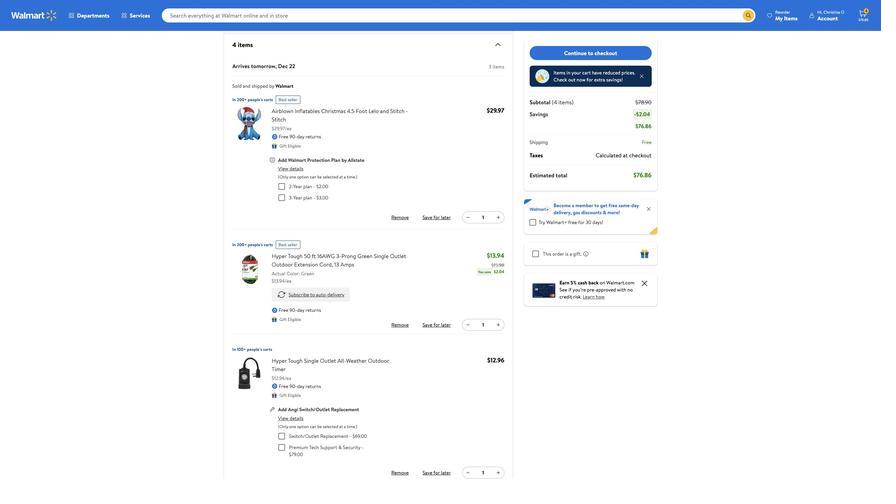 Task type: vqa. For each thing, say whether or not it's contained in the screenshot.
Christmas
yes



Task type: locate. For each thing, give the bounding box(es) containing it.
3 90- from the top
[[290, 383, 297, 390]]

1 vertical spatial 200+
[[237, 242, 247, 248]]

a down add walmart protection plan by allstate
[[344, 174, 346, 180]]

remove button for $12.96
[[389, 468, 411, 479]]

people's inside alert
[[247, 347, 262, 353]]

2 view details (only one option can be selected at a time.) from the top
[[278, 415, 357, 430]]

1 right decrease quantity hyper tough single outlet all-weather outdoor timer, current quantity 1 icon
[[482, 470, 484, 477]]

save for $12.96
[[423, 470, 433, 477]]

1 vertical spatial 4
[[232, 40, 236, 49]]

1 remove button from the top
[[389, 212, 411, 223]]

time.) down allstate
[[347, 174, 357, 180]]

$2.04 down $78.90
[[636, 110, 650, 118]]

1 vertical spatial save for later
[[423, 322, 451, 329]]

0 vertical spatial stitch
[[390, 107, 405, 115]]

1 vertical spatial view details button
[[278, 415, 304, 422]]

add for $29.97
[[278, 157, 287, 164]]

save for later for $12.96
[[423, 470, 451, 477]]

0 vertical spatial best seller
[[279, 97, 298, 103]]

switch/outlet
[[299, 407, 330, 414], [289, 433, 319, 440]]

fulfillment logo image
[[232, 0, 253, 21]]

0 vertical spatial tough
[[288, 253, 303, 260]]

checkout for continue to checkout
[[595, 49, 617, 57]]

at down plan
[[339, 174, 343, 180]]

1 vertical spatial walmart
[[288, 157, 306, 164]]

1 vertical spatial people's
[[248, 242, 263, 248]]

option for $12.96
[[297, 424, 309, 430]]

outlet
[[390, 253, 406, 260], [320, 357, 336, 365]]

50
[[304, 253, 311, 260]]

seller for hyper tough 50 ft 16awg 3-prong green single outlet outdoor extension cord, 13 amps
[[288, 242, 298, 248]]

1 horizontal spatial &
[[603, 209, 606, 216]]

2 can from the top
[[310, 424, 316, 430]]

2 (only from the top
[[278, 424, 288, 430]]

2 in 200+ people's carts from the top
[[232, 242, 273, 248]]

carts up actual
[[264, 242, 273, 248]]

0 vertical spatial &
[[603, 209, 606, 216]]

airblown inflatables christmas 4.5 foot lelo and stitch - stitch, with add-on services, $29.97/ea, 1 in cart gift eligible image
[[232, 107, 266, 141]]

checkout inside button
[[595, 49, 617, 57]]

1 gift eligible from the top
[[280, 143, 301, 149]]

3 save for later from the top
[[423, 470, 451, 477]]

2-
[[289, 183, 293, 190]]

0 vertical spatial remove
[[391, 214, 409, 221]]

hyper tough 50 ft 16awg 3-prong green single outlet outdoor extension cord, 13 amps link
[[272, 252, 419, 269]]

tech
[[309, 445, 319, 452]]

$2.04 right the 'save'
[[494, 269, 504, 275]]

gifteligibleicon image for $29.97
[[272, 143, 277, 149]]

1 details from the top
[[290, 165, 304, 172]]

for left 30
[[578, 219, 585, 226]]

stitch down the airblown
[[272, 116, 286, 124]]

4
[[865, 8, 868, 14], [232, 40, 236, 49]]

gift for $12.96
[[280, 393, 287, 399]]

2 tough from the top
[[288, 357, 303, 365]]

1 vertical spatial option
[[297, 424, 309, 430]]

be up '$2.00'
[[317, 174, 322, 180]]

1 vertical spatial remove button
[[389, 320, 411, 331]]

30
[[586, 219, 591, 226]]

to
[[588, 49, 593, 57], [595, 202, 599, 209], [310, 292, 315, 299]]

1 vertical spatial 90-
[[290, 307, 297, 314]]

2 be from the top
[[317, 424, 322, 430]]

items
[[238, 40, 253, 49], [493, 63, 504, 70]]

3 later from the top
[[441, 470, 451, 477]]

$3.00
[[317, 195, 328, 202]]

single
[[374, 253, 389, 260], [304, 357, 319, 365]]

1 vertical spatial outlet
[[320, 357, 336, 365]]

tough inside hyper tough 50 ft 16awg 3-prong green single outlet outdoor extension cord, 13 amps actual color: green $13.94/ea
[[288, 253, 303, 260]]

2 view from the top
[[278, 415, 289, 422]]

2 selected from the top
[[323, 424, 338, 430]]

1 vertical spatial single
[[304, 357, 319, 365]]

walmart
[[275, 83, 293, 90], [288, 157, 306, 164]]

add angi switch/outlet replacement
[[278, 407, 359, 414]]

dec left 29 at the top of page
[[426, 1, 440, 13]]

0 vertical spatial items
[[784, 14, 798, 22]]

now
[[577, 76, 586, 83]]

day left close walmart plus section 'image'
[[632, 202, 639, 209]]

0 horizontal spatial to
[[310, 292, 315, 299]]

banner containing become a member to get free same-day delivery, gas discounts & more!
[[524, 199, 657, 235]]

at
[[623, 152, 628, 159], [339, 174, 343, 180], [339, 424, 343, 430]]

later
[[441, 214, 451, 221], [441, 322, 451, 329], [441, 470, 451, 477]]

1 vertical spatial time.)
[[347, 424, 357, 430]]

1 best seller from the top
[[279, 97, 298, 103]]

walmart.com
[[607, 280, 635, 287]]

replacement up $69.00 in the bottom of the page
[[331, 407, 359, 414]]

eligible down subscribe on the left
[[288, 317, 301, 323]]

people's
[[248, 97, 263, 103], [248, 242, 263, 248], [247, 347, 262, 353]]

2 save from the top
[[423, 322, 433, 329]]

and right lelo
[[380, 107, 389, 115]]

1 vertical spatial view details (only one option can be selected at a time.)
[[278, 415, 357, 430]]

save for later
[[423, 214, 451, 221], [423, 322, 451, 329], [423, 470, 451, 477]]

best seller up the airblown
[[279, 97, 298, 103]]

2 vertical spatial save
[[423, 470, 433, 477]]

plan up 3-year plan - $3.00
[[303, 183, 312, 190]]

1 vertical spatial 3-
[[336, 253, 342, 260]]

best for airblown inflatables christmas 4.5 foot lelo and stitch - stitch
[[279, 97, 287, 103]]

save
[[423, 214, 433, 221], [423, 322, 433, 329], [423, 470, 433, 477]]

2 200+ from the top
[[237, 242, 247, 248]]

0 horizontal spatial &
[[339, 445, 342, 452]]

day inside "become a member to get free same-day delivery, gas discounts & more!"
[[632, 202, 639, 209]]

1 returns from the top
[[306, 133, 321, 140]]

tomorrow, up sold and shipped by walmart
[[251, 62, 277, 70]]

selected up '$2.00'
[[323, 174, 338, 180]]

3-
[[289, 195, 293, 202], [336, 253, 342, 260]]

1 selected from the top
[[323, 174, 338, 180]]

airblown inflatables christmas 4.5 foot lelo and stitch - stitch link
[[272, 107, 419, 124]]

free inside "become a member to get free same-day delivery, gas discounts & more!"
[[609, 202, 618, 209]]

gas
[[573, 209, 580, 216]]

0 horizontal spatial $2.04
[[494, 269, 504, 275]]

check
[[554, 76, 567, 83]]

1 vertical spatial can
[[310, 424, 316, 430]]

best seller for airblown inflatables christmas 4.5 foot lelo and stitch - stitch
[[279, 97, 298, 103]]

green right prong
[[358, 253, 373, 260]]

close walmart plus section image
[[646, 207, 652, 212]]

to for continue to checkout
[[588, 49, 593, 57]]

2-Year plan - $2.00 checkbox
[[278, 184, 285, 190]]

1 horizontal spatial items
[[493, 63, 504, 70]]

1 vertical spatial at
[[339, 174, 343, 180]]

time.) for $29.97
[[347, 174, 357, 180]]

dec left 22
[[278, 62, 288, 70]]

1 vertical spatial outdoor
[[368, 357, 389, 365]]

tough left 50
[[288, 253, 303, 260]]

gift for $29.97
[[280, 143, 287, 149]]

selected
[[323, 174, 338, 180], [323, 424, 338, 430]]

later left decrease quantity hyper tough single outlet all-weather outdoor timer, current quantity 1 icon
[[441, 470, 451, 477]]

3 save for later button from the top
[[421, 468, 452, 479]]

hyper tough 50 ft 16awg 3-prong green single outlet outdoor extension cord, 13 amps, with add-on services, actual color: green, $13.94/ea, 1 in cart gift eligible image
[[232, 252, 266, 286]]

2 add from the top
[[278, 407, 287, 414]]

single left all-
[[304, 357, 319, 365]]

1 save from the top
[[423, 214, 433, 221]]

Search search field
[[162, 8, 756, 23]]

year for 2-
[[293, 183, 302, 190]]

3 1 from the top
[[482, 470, 484, 477]]

best seller alert
[[276, 93, 300, 104], [276, 238, 300, 249]]

1 for $12.96
[[482, 470, 484, 477]]

continue to checkout
[[564, 49, 617, 57]]

1 gift from the top
[[280, 143, 287, 149]]

0 horizontal spatial outdoor
[[272, 261, 293, 269]]

view details (only one option can be selected at a time.) for $12.96
[[278, 415, 357, 430]]

3- right 3-year plan - $3.00 option
[[289, 195, 293, 202]]

premium
[[289, 445, 308, 452]]

view details (only one option can be selected at a time.) for $29.97
[[278, 165, 357, 180]]

2 vertical spatial people's
[[247, 347, 262, 353]]

& inside "become a member to get free same-day delivery, gas discounts & more!"
[[603, 209, 606, 216]]

in 200+ people's carts for hyper tough 50 ft 16awg 3-prong green single outlet outdoor extension cord, 13 amps
[[232, 242, 273, 248]]

3 save from the top
[[423, 470, 433, 477]]

2 best seller from the top
[[279, 242, 298, 248]]

credit
[[560, 294, 572, 301]]

details for $29.97
[[290, 165, 304, 172]]

more!
[[608, 209, 620, 216]]

90- down subscribe on the left
[[290, 307, 297, 314]]

days!
[[593, 219, 603, 226]]

tough up $12.96/ea
[[288, 357, 303, 365]]

learn
[[583, 294, 595, 301]]

2 hyper from the top
[[272, 357, 287, 365]]

at for $12.96
[[339, 424, 343, 430]]

1 vertical spatial remove
[[391, 322, 409, 329]]

0 vertical spatial remove button
[[389, 212, 411, 223]]

free shipping, arrives tomorrow, dec 22 to fri, dec 29 70810 element
[[224, 0, 513, 29]]

1 horizontal spatial outlet
[[390, 253, 406, 260]]

add left angi at the bottom of the page
[[278, 407, 287, 414]]

decrease quantity hyper tough 50 ft 16awg 3-prong green single outlet outdoor extension cord, 13 amps, current quantity 1 image
[[465, 322, 471, 328]]

in 200+ people's carts alert for hyper tough 50 ft 16awg 3-prong green single outlet outdoor extension cord, 13 amps
[[232, 238, 273, 249]]

outlet inside hyper tough 50 ft 16awg 3-prong green single outlet outdoor extension cord, 13 amps actual color: green $13.94/ea
[[390, 253, 406, 260]]

premium tech support & security - $79.00
[[289, 445, 364, 459]]

2 details from the top
[[290, 415, 304, 422]]

plan
[[303, 183, 312, 190], [303, 195, 312, 202]]

items up arrives
[[238, 40, 253, 49]]

3 gifteligibleicon image from the top
[[272, 393, 277, 399]]

plan for $2.00
[[303, 183, 312, 190]]

view details (only one option can be selected at a time.)
[[278, 165, 357, 180], [278, 415, 357, 430]]

$76.86
[[859, 17, 869, 22], [636, 122, 652, 130], [634, 171, 652, 180]]

gifting image
[[640, 250, 649, 259]]

green down extension
[[301, 271, 314, 278]]

my
[[775, 14, 783, 22]]

0 vertical spatial gift eligible
[[280, 143, 301, 149]]

2 best seller alert from the top
[[276, 238, 300, 249]]

0 vertical spatial 200+
[[237, 97, 247, 103]]

add for $12.96
[[278, 407, 287, 414]]

1 vertical spatial by
[[342, 157, 347, 164]]

items in your cart have reduced prices. check out now for extra savings!
[[554, 69, 636, 83]]

1 vertical spatial save
[[423, 322, 433, 329]]

1 one from the top
[[289, 174, 296, 180]]

0 vertical spatial 90-
[[290, 133, 297, 140]]

1 remove from the top
[[391, 214, 409, 221]]

1 time.) from the top
[[347, 174, 357, 180]]

3 eligible from the top
[[288, 393, 301, 399]]

-$2.04
[[634, 110, 650, 118]]

tomorrow, inside free shipping , arrives tomorrow, dec 22–fri, dec 29 70810
[[341, 1, 379, 13]]

items right my
[[784, 14, 798, 22]]

0 vertical spatial one
[[289, 174, 296, 180]]

single inside hyper tough 50 ft 16awg 3-prong green single outlet outdoor extension cord, 13 amps actual color: green $13.94/ea
[[374, 253, 389, 260]]

0 vertical spatial outdoor
[[272, 261, 293, 269]]

Premium Tech Support & Security - $79.00 checkbox
[[278, 445, 285, 451]]

1 in from the top
[[232, 97, 236, 103]]

3 returns from the top
[[306, 383, 321, 390]]

in left 100+
[[232, 347, 236, 353]]

best seller alert up the airblown
[[276, 93, 300, 104]]

1 vertical spatial free 90-day returns
[[279, 307, 321, 314]]

in 200+ people's carts
[[232, 97, 273, 103], [232, 242, 273, 248]]

one for $29.97
[[289, 174, 296, 180]]

1 later from the top
[[441, 214, 451, 221]]

free up 70810
[[261, 1, 277, 13]]

0 vertical spatial checkout
[[595, 49, 617, 57]]

how
[[596, 294, 605, 301]]

security
[[343, 445, 360, 452]]

best seller alert for hyper tough 50 ft 16awg 3-prong green single outlet outdoor extension cord, 13 amps
[[276, 238, 300, 249]]

checkout right calculated
[[629, 152, 652, 159]]

tough inside hyper tough single outlet all-weather outdoor timer $12.96/ea
[[288, 357, 303, 365]]

for for the increase quantity hyper tough 50 ft 16awg 3-prong green single outlet outdoor extension cord, 13 amps, current quantity 1 icon
[[434, 322, 440, 329]]

by right plan
[[342, 157, 347, 164]]

0 vertical spatial in
[[232, 97, 236, 103]]

3 items
[[489, 63, 504, 70]]

hyper inside hyper tough single outlet all-weather outdoor timer $12.96/ea
[[272, 357, 287, 365]]

1 horizontal spatial 3-
[[336, 253, 342, 260]]

2 1 from the top
[[482, 322, 484, 329]]

increase quantity hyper tough single outlet all-weather outdoor timer, current quantity 1 image
[[496, 471, 501, 476]]

2 returns from the top
[[306, 307, 321, 314]]

0 vertical spatial 4
[[865, 8, 868, 14]]

0 vertical spatial later
[[441, 214, 451, 221]]

3
[[489, 63, 492, 70]]

Try Walmart+ free for 30 days! checkbox
[[530, 220, 536, 226]]

4 inside '4 $76.86'
[[865, 8, 868, 14]]

3 in from the top
[[232, 347, 236, 353]]

can up the 2-year plan - $2.00
[[310, 174, 316, 180]]

1 vertical spatial returns
[[306, 307, 321, 314]]

0 vertical spatial save for later button
[[421, 212, 452, 223]]

option down angi at the bottom of the page
[[297, 424, 309, 430]]

save for later button left decrease quantity hyper tough 50 ft 16awg 3-prong green single outlet outdoor extension cord, 13 amps, current quantity 1 icon on the bottom
[[421, 320, 452, 331]]

2 vertical spatial gift eligible
[[280, 393, 301, 399]]

0 vertical spatial view details button
[[278, 165, 304, 172]]

hyper for single
[[272, 357, 287, 365]]

2 remove from the top
[[391, 322, 409, 329]]

2 year from the top
[[293, 195, 302, 202]]

0 horizontal spatial free
[[568, 219, 577, 226]]

1 vertical spatial to
[[595, 202, 599, 209]]

save for $29.97
[[423, 214, 433, 221]]

- right security
[[362, 445, 364, 452]]

2 eligible from the top
[[288, 317, 301, 323]]

dismiss capital one banner image
[[640, 280, 649, 288]]

items right 3
[[493, 63, 504, 70]]

year
[[293, 183, 302, 190], [293, 195, 302, 202]]

christina
[[824, 9, 840, 15]]

best
[[279, 97, 287, 103], [279, 242, 287, 248]]

$13.94
[[487, 252, 504, 260]]

later for $29.97
[[441, 214, 451, 221]]

1 200+ from the top
[[237, 97, 247, 103]]

people's up hyper tough 50 ft 16awg 3-prong green single outlet outdoor extension cord, 13 amps, with add-on services, actual color: green, $13.94/ea, 1 in cart gift eligible image
[[248, 242, 263, 248]]

$76.86 down calculated at checkout
[[634, 171, 652, 180]]

1 view from the top
[[278, 165, 289, 172]]

1 seller from the top
[[288, 97, 298, 103]]

2 vertical spatial later
[[441, 470, 451, 477]]

actual
[[272, 271, 285, 278]]

free 90-day returns for $12.96
[[279, 383, 321, 390]]

2 best from the top
[[279, 242, 287, 248]]

outdoor up actual
[[272, 261, 293, 269]]

1 vertical spatial later
[[441, 322, 451, 329]]

be for $12.96
[[317, 424, 322, 430]]

2 one from the top
[[289, 424, 296, 430]]

reorder
[[775, 9, 790, 15]]

1 90- from the top
[[290, 133, 297, 140]]

day
[[297, 133, 304, 140], [632, 202, 639, 209], [297, 307, 304, 314], [297, 383, 304, 390]]

to for subscribe to auto-delivery
[[310, 292, 315, 299]]

1 horizontal spatial and
[[380, 107, 389, 115]]

plan down the 2-year plan - $2.00
[[303, 195, 312, 202]]

view details (only one option can be selected at a time.) down the add angi switch/outlet replacement
[[278, 415, 357, 430]]

gifteligibleicon image for $12.96
[[272, 393, 277, 399]]

1 horizontal spatial 4
[[865, 8, 868, 14]]

hyper inside hyper tough 50 ft 16awg 3-prong green single outlet outdoor extension cord, 13 amps actual color: green $13.94/ea
[[272, 253, 287, 260]]

total
[[556, 172, 567, 179]]

arrives
[[315, 1, 339, 13]]

1 save for later button from the top
[[421, 212, 452, 223]]

1 best seller alert from the top
[[276, 93, 300, 104]]

seller up extension
[[288, 242, 298, 248]]

reduced
[[603, 69, 621, 76]]

2 later from the top
[[441, 322, 451, 329]]

0 horizontal spatial 4
[[232, 40, 236, 49]]

0 vertical spatial in 200+ people's carts
[[232, 97, 273, 103]]

1 year from the top
[[293, 183, 302, 190]]

estimated
[[530, 172, 555, 179]]

for for increase quantity hyper tough single outlet all-weather outdoor timer, current quantity 1 icon
[[434, 470, 440, 477]]

tough for 50
[[288, 253, 303, 260]]

1 gifteligibleicon image from the top
[[272, 143, 277, 149]]

returns up the protection
[[306, 133, 321, 140]]

member
[[576, 202, 593, 209]]

best up the airblown
[[279, 97, 287, 103]]

1 vertical spatial in
[[232, 242, 236, 248]]

arrives tomorrow, dec 22
[[232, 62, 295, 70]]

0 vertical spatial (only
[[278, 174, 288, 180]]

1 add from the top
[[278, 157, 287, 164]]

eligible for $12.96
[[288, 393, 301, 399]]

at for $29.97
[[339, 174, 343, 180]]

learn more about gifting image
[[583, 252, 589, 257]]

one down angi at the bottom of the page
[[289, 424, 296, 430]]

(only
[[278, 174, 288, 180], [278, 424, 288, 430]]

people's for hyper tough 50 ft 16awg 3-prong green single outlet outdoor extension cord, 13 amps
[[248, 242, 263, 248]]

seller for airblown inflatables christmas 4.5 foot lelo and stitch - stitch
[[288, 97, 298, 103]]

increase quantity airblown inflatables christmas 4.5 foot lelo and stitch - stitch, current quantity 1 image
[[496, 215, 501, 221]]

carts inside alert
[[263, 347, 272, 353]]

0 vertical spatial gift
[[280, 143, 287, 149]]

view up 2-year plan - $2.00 checkbox
[[278, 165, 289, 172]]

(only up 2-year plan - $2.00 checkbox
[[278, 174, 288, 180]]

0 horizontal spatial items
[[554, 69, 566, 76]]

2 gift from the top
[[280, 317, 287, 323]]

approved
[[596, 287, 616, 294]]

see
[[560, 287, 567, 294]]

90- down $12.96/ea
[[290, 383, 297, 390]]

free down $29.97/ea
[[279, 133, 288, 140]]

1 vertical spatial in 200+ people's carts alert
[[232, 238, 273, 249]]

1 vertical spatial details
[[290, 415, 304, 422]]

1 tough from the top
[[288, 253, 303, 260]]

2 in from the top
[[232, 242, 236, 248]]

can for $12.96
[[310, 424, 316, 430]]

0 vertical spatial items
[[238, 40, 253, 49]]

1 vertical spatial gift eligible
[[280, 317, 301, 323]]

1 save for later from the top
[[423, 214, 451, 221]]

free down $13.94/ea
[[279, 307, 288, 314]]

extension
[[294, 261, 318, 269]]

3 gift eligible from the top
[[280, 393, 301, 399]]

to left get
[[595, 202, 599, 209]]

gift eligible up angi at the bottom of the page
[[280, 393, 301, 399]]

hyper up timer
[[272, 357, 287, 365]]

0 horizontal spatial items
[[238, 40, 253, 49]]

1 (only from the top
[[278, 174, 288, 180]]

at up switch/outlet replacement - $69.00
[[339, 424, 343, 430]]

1 vertical spatial 1
[[482, 322, 484, 329]]

0 vertical spatial free
[[609, 202, 618, 209]]

a
[[344, 174, 346, 180], [572, 202, 574, 209], [570, 251, 572, 258], [344, 424, 346, 430]]

2 option from the top
[[297, 424, 309, 430]]

save for later left decrease quantity hyper tough single outlet all-weather outdoor timer, current quantity 1 icon
[[423, 470, 451, 477]]

1 best from the top
[[279, 97, 287, 103]]

later left decrease quantity airblown inflatables christmas 4.5 foot lelo and stitch - stitch, current quantity 1 image
[[441, 214, 451, 221]]

1 horizontal spatial single
[[374, 253, 389, 260]]

1 vertical spatial save for later button
[[421, 320, 452, 331]]

2-year plan - $2.00
[[289, 183, 328, 190]]

returns up the add angi switch/outlet replacement
[[306, 383, 321, 390]]

view details (only one option can be selected at a time.) down the protection
[[278, 165, 357, 180]]

1 1 from the top
[[482, 214, 484, 221]]

hide all items image
[[491, 40, 502, 49]]

for right now
[[587, 76, 593, 83]]

replacement up support
[[320, 433, 348, 440]]

2 vertical spatial gift
[[280, 393, 287, 399]]

0 vertical spatial can
[[310, 174, 316, 180]]

items left in
[[554, 69, 566, 76]]

2 vertical spatial free 90-day returns
[[279, 383, 321, 390]]

1 vertical spatial one
[[289, 424, 296, 430]]

if
[[569, 287, 572, 294]]

0 vertical spatial free 90-day returns
[[279, 133, 321, 140]]

2 plan from the top
[[303, 195, 312, 202]]

selected up switch/outlet replacement - $69.00
[[323, 424, 338, 430]]

single right prong
[[374, 253, 389, 260]]

0 horizontal spatial 3-
[[289, 195, 293, 202]]

tough
[[288, 253, 303, 260], [288, 357, 303, 365]]

1 be from the top
[[317, 174, 322, 180]]

1 hyper from the top
[[272, 253, 287, 260]]

2 time.) from the top
[[347, 424, 357, 430]]

banner
[[524, 199, 657, 235]]

for
[[587, 76, 593, 83], [434, 214, 440, 221], [578, 219, 585, 226], [434, 322, 440, 329], [434, 470, 440, 477]]

in 200+ people's carts alert
[[232, 93, 273, 104], [232, 238, 273, 249]]

gift eligible
[[280, 143, 301, 149], [280, 317, 301, 323], [280, 393, 301, 399]]

best seller up extension
[[279, 242, 298, 248]]

free 90-day returns down $12.96/ea
[[279, 383, 321, 390]]

90- down $29.97/ea
[[290, 133, 297, 140]]

1 eligible from the top
[[288, 143, 301, 149]]

best up actual
[[279, 242, 287, 248]]

switch/outlet right angi at the bottom of the page
[[299, 407, 330, 414]]

for left decrease quantity airblown inflatables christmas 4.5 foot lelo and stitch - stitch, current quantity 1 image
[[434, 214, 440, 221]]

taxes
[[530, 152, 543, 159]]

items for 3 items
[[493, 63, 504, 70]]

carts for airblown inflatables christmas 4.5 foot lelo and stitch - stitch
[[264, 97, 273, 103]]

2 vertical spatial carts
[[263, 347, 272, 353]]

continue to checkout button
[[530, 46, 652, 60]]

200+
[[237, 97, 247, 103], [237, 242, 247, 248]]

for left decrease quantity hyper tough single outlet all-weather outdoor timer, current quantity 1 icon
[[434, 470, 440, 477]]

2 view details button from the top
[[278, 415, 304, 422]]

200+ down sold
[[237, 97, 247, 103]]

view down angi at the bottom of the page
[[278, 415, 289, 422]]

1 vertical spatial carts
[[264, 242, 273, 248]]

airblown
[[272, 107, 294, 115]]

2 in 200+ people's carts alert from the top
[[232, 238, 273, 249]]

single inside hyper tough single outlet all-weather outdoor timer $12.96/ea
[[304, 357, 319, 365]]

remove button
[[389, 212, 411, 223], [389, 320, 411, 331], [389, 468, 411, 479]]

1
[[482, 214, 484, 221], [482, 322, 484, 329], [482, 470, 484, 477]]

subscribe
[[289, 292, 309, 299]]

1 vertical spatial add
[[278, 407, 287, 414]]

3 remove button from the top
[[389, 468, 411, 479]]

best seller
[[279, 97, 298, 103], [279, 242, 298, 248]]

auto-
[[316, 292, 328, 299]]

search icon image
[[746, 13, 752, 18]]

3 remove from the top
[[391, 470, 409, 477]]

1 can from the top
[[310, 174, 316, 180]]

all-
[[338, 357, 346, 365]]

free inside free shipping , arrives tomorrow, dec 22–fri, dec 29 70810
[[261, 1, 277, 13]]

people's down shipped
[[248, 97, 263, 103]]

1 view details (only one option can be selected at a time.) from the top
[[278, 165, 357, 180]]

year for 3-
[[293, 195, 302, 202]]

outdoor right 'weather'
[[368, 357, 389, 365]]

1 view details button from the top
[[278, 165, 304, 172]]

1 vertical spatial best
[[279, 242, 287, 248]]

can
[[310, 174, 316, 180], [310, 424, 316, 430]]

2 vertical spatial save for later button
[[421, 468, 452, 479]]

(only for $12.96
[[278, 424, 288, 430]]

3 free 90-day returns from the top
[[279, 383, 321, 390]]

1 vertical spatial plan
[[303, 195, 312, 202]]

details down angi at the bottom of the page
[[290, 415, 304, 422]]

in 200+ people's carts alert up hyper tough 50 ft 16awg 3-prong green single outlet outdoor extension cord, 13 amps, with add-on services, actual color: green, $13.94/ea, 1 in cart gift eligible image
[[232, 238, 273, 249]]

no
[[628, 287, 633, 294]]

2 vertical spatial remove button
[[389, 468, 411, 479]]

1 plan from the top
[[303, 183, 312, 190]]

2 seller from the top
[[288, 242, 298, 248]]

1 free 90-day returns from the top
[[279, 133, 321, 140]]

1 vertical spatial (only
[[278, 424, 288, 430]]

2 vertical spatial returns
[[306, 383, 321, 390]]

timer
[[272, 366, 286, 373]]

view details button for $12.96
[[278, 415, 304, 422]]

option up the 2-year plan - $2.00
[[297, 174, 309, 180]]

one up 2-
[[289, 174, 296, 180]]

a right become
[[572, 202, 574, 209]]

1 left the increase quantity airblown inflatables christmas 4.5 foot lelo and stitch - stitch, current quantity 1 image
[[482, 214, 484, 221]]

200+ up hyper tough 50 ft 16awg 3-prong green single outlet outdoor extension cord, 13 amps, with add-on services, actual color: green, $13.94/ea, 1 in cart gift eligible image
[[237, 242, 247, 248]]

in down sold
[[232, 97, 236, 103]]

1 option from the top
[[297, 174, 309, 180]]

to inside "become a member to get free same-day delivery, gas discounts & more!"
[[595, 202, 599, 209]]

0 vertical spatial at
[[623, 152, 628, 159]]

view for $29.97
[[278, 165, 289, 172]]

save for later button left decrease quantity hyper tough single outlet all-weather outdoor timer, current quantity 1 icon
[[421, 468, 452, 479]]

view details button up 2-
[[278, 165, 304, 172]]

items for 4 items
[[238, 40, 253, 49]]

1 in 200+ people's carts alert from the top
[[232, 93, 273, 104]]

time.)
[[347, 174, 357, 180], [347, 424, 357, 430]]

1 vertical spatial best seller alert
[[276, 238, 300, 249]]

be
[[317, 174, 322, 180], [317, 424, 322, 430]]

free 90-day returns down subscribe on the left
[[279, 307, 321, 314]]

time.) up $69.00 in the bottom of the page
[[347, 424, 357, 430]]

in 200+ people's carts down shipped
[[232, 97, 273, 103]]

3 gift from the top
[[280, 393, 287, 399]]

in 100+ people's carts alert
[[232, 343, 272, 354]]

gifteligibleicon image
[[272, 143, 277, 149], [272, 317, 277, 322], [272, 393, 277, 399]]

0 horizontal spatial single
[[304, 357, 319, 365]]

view details button down angi at the bottom of the page
[[278, 415, 304, 422]]

- inside premium tech support & security - $79.00
[[362, 445, 364, 452]]

1 in 200+ people's carts from the top
[[232, 97, 273, 103]]

walmart left the protection
[[288, 157, 306, 164]]

1 left the increase quantity hyper tough 50 ft 16awg 3-prong green single outlet outdoor extension cord, 13 amps, current quantity 1 icon
[[482, 322, 484, 329]]

200+ for airblown inflatables christmas 4.5 foot lelo and stitch - stitch
[[237, 97, 247, 103]]

0 vertical spatial seller
[[288, 97, 298, 103]]

learn how
[[583, 294, 605, 301]]



Task type: describe. For each thing, give the bounding box(es) containing it.
allstate
[[348, 157, 364, 164]]

hyper tough 50 ft 16awg 3-prong green single outlet outdoor extension cord, 13 amps actual color: green $13.94/ea
[[272, 253, 406, 285]]

day down subscribe on the left
[[297, 307, 304, 314]]

0 horizontal spatial dec
[[278, 62, 288, 70]]

hyper for 50
[[272, 253, 287, 260]]

0 vertical spatial walmart
[[275, 83, 293, 90]]

16awg
[[317, 253, 335, 260]]

hi,
[[818, 9, 823, 15]]

items)
[[559, 99, 574, 106]]

& inside premium tech support & security - $79.00
[[339, 445, 342, 452]]

increase quantity hyper tough 50 ft 16awg 3-prong green single outlet outdoor extension cord, 13 amps, current quantity 1 image
[[496, 322, 501, 328]]

this
[[543, 251, 551, 258]]

reorder my items
[[775, 9, 798, 22]]

1 vertical spatial $76.86
[[636, 122, 652, 130]]

account
[[818, 14, 838, 22]]

90- for $12.96
[[290, 383, 297, 390]]

carts for hyper tough 50 ft 16awg 3-prong green single outlet outdoor extension cord, 13 amps
[[264, 242, 273, 248]]

people's for airblown inflatables christmas 4.5 foot lelo and stitch - stitch
[[248, 97, 263, 103]]

option for $29.97
[[297, 174, 309, 180]]

1 vertical spatial replacement
[[320, 433, 348, 440]]

get
[[600, 202, 608, 209]]

90- for $29.97
[[290, 133, 297, 140]]

70810
[[261, 16, 275, 24]]

day down "inflatables"
[[297, 133, 304, 140]]

add walmart protection plan by allstate
[[278, 157, 364, 164]]

4 for 4 items
[[232, 40, 236, 49]]

earn 5% cash back on walmart.com
[[560, 280, 635, 287]]

free up calculated at checkout
[[642, 139, 652, 146]]

on
[[600, 280, 605, 287]]

capital one credit card image
[[533, 282, 555, 298]]

1 vertical spatial switch/outlet
[[289, 433, 319, 440]]

1 for $29.97
[[482, 214, 484, 221]]

lelo
[[369, 107, 379, 115]]

2 gifteligibleicon image from the top
[[272, 317, 277, 322]]

0 vertical spatial $2.04
[[636, 110, 650, 118]]

arrives
[[232, 62, 250, 70]]

back
[[589, 280, 599, 287]]

best for hyper tough 50 ft 16awg 3-prong green single outlet outdoor extension cord, 13 amps
[[279, 242, 287, 248]]

decrease quantity hyper tough single outlet all-weather outdoor timer, current quantity 1 image
[[465, 471, 471, 476]]

weather
[[346, 357, 367, 365]]

$29.97/ea
[[272, 125, 292, 132]]

shipping
[[530, 139, 548, 146]]

1 horizontal spatial dec
[[381, 1, 396, 13]]

$12.96/ea
[[272, 375, 291, 382]]

airblown inflatables christmas 4.5 foot lelo and stitch - stitch $29.97/ea
[[272, 107, 408, 132]]

close nudge image
[[639, 74, 645, 79]]

$12.96
[[487, 356, 504, 365]]

subscribe to auto-delivery button
[[272, 288, 350, 302]]

prong
[[342, 253, 356, 260]]

0 vertical spatial green
[[358, 253, 373, 260]]

2 vertical spatial $76.86
[[634, 171, 652, 180]]

view details button for $29.97
[[278, 165, 304, 172]]

cord,
[[319, 261, 333, 269]]

savings!
[[606, 76, 623, 83]]

- down $78.90
[[634, 110, 636, 118]]

plan for $3.00
[[303, 195, 312, 202]]

be for $29.97
[[317, 174, 322, 180]]

2 horizontal spatial dec
[[426, 1, 440, 13]]

0 vertical spatial $76.86
[[859, 17, 869, 22]]

for for the increase quantity airblown inflatables christmas 4.5 foot lelo and stitch - stitch, current quantity 1 image
[[434, 214, 440, 221]]

departments button
[[63, 7, 115, 24]]

Switch/Outlet Replacement - $69.00 checkbox
[[278, 434, 285, 440]]

departments
[[77, 12, 109, 19]]

4 for 4 $76.86
[[865, 8, 868, 14]]

remove for $29.97
[[391, 214, 409, 221]]

remove button for $29.97
[[389, 212, 411, 223]]

This order is a gift. checkbox
[[533, 251, 539, 258]]

walmart plus image
[[530, 206, 551, 214]]

cart
[[582, 69, 591, 76]]

savings
[[530, 110, 548, 118]]

try
[[539, 219, 545, 226]]

walmart image
[[11, 10, 57, 21]]

1 vertical spatial stitch
[[272, 116, 286, 124]]

2 90- from the top
[[290, 307, 297, 314]]

4 $76.86
[[859, 8, 869, 22]]

2 free 90-day returns from the top
[[279, 307, 321, 314]]

returns for $12.96
[[306, 383, 321, 390]]

a inside "become a member to get free same-day delivery, gas discounts & more!"
[[572, 202, 574, 209]]

best seller alert for airblown inflatables christmas 4.5 foot lelo and stitch - stitch
[[276, 93, 300, 104]]

items inside reorder my items
[[784, 14, 798, 22]]

color:
[[287, 271, 300, 278]]

for inside items in your cart have reduced prices. check out now for extra savings!
[[587, 76, 593, 83]]

0 horizontal spatial tomorrow,
[[251, 62, 277, 70]]

save for later button for $29.97
[[421, 212, 452, 223]]

checkout for calculated at checkout
[[629, 152, 652, 159]]

foot
[[356, 107, 367, 115]]

outlet inside hyper tough single outlet all-weather outdoor timer $12.96/ea
[[320, 357, 336, 365]]

Walmart Site-Wide search field
[[162, 8, 756, 23]]

try walmart+ free for 30 days!
[[539, 219, 603, 226]]

prices.
[[622, 69, 636, 76]]

and inside airblown inflatables christmas 4.5 foot lelo and stitch - stitch $29.97/ea
[[380, 107, 389, 115]]

$13.94/ea
[[272, 278, 292, 285]]

$13.94 $15.98 you save $2.04
[[478, 252, 504, 275]]

remove for $12.96
[[391, 470, 409, 477]]

you're
[[573, 287, 586, 294]]

13
[[334, 261, 339, 269]]

selected for $29.97
[[323, 174, 338, 180]]

a up switch/outlet replacement - $69.00
[[344, 424, 346, 430]]

later for $12.96
[[441, 470, 451, 477]]

returns for $29.97
[[306, 133, 321, 140]]

a right is
[[570, 251, 572, 258]]

eligible for $29.97
[[288, 143, 301, 149]]

reduced price image
[[535, 69, 549, 83]]

in 200+ people's carts alert for airblown inflatables christmas 4.5 foot lelo and stitch - stitch
[[232, 93, 273, 104]]

time.) for $12.96
[[347, 424, 357, 430]]

can for $29.97
[[310, 174, 316, 180]]

0 vertical spatial by
[[269, 83, 274, 90]]

free 90-day returns for $29.97
[[279, 133, 321, 140]]

3- inside hyper tough 50 ft 16awg 3-prong green single outlet outdoor extension cord, 13 amps actual color: green $13.94/ea
[[336, 253, 342, 260]]

subscribe to auto-delivery
[[289, 292, 345, 299]]

200+ for hyper tough 50 ft 16awg 3-prong green single outlet outdoor extension cord, 13 amps
[[237, 242, 247, 248]]

out
[[568, 76, 576, 83]]

outdoor inside hyper tough single outlet all-weather outdoor timer $12.96/ea
[[368, 357, 389, 365]]

shipped
[[252, 83, 268, 90]]

calculated at checkout
[[596, 152, 652, 159]]

in 200+ people's carts for airblown inflatables christmas 4.5 foot lelo and stitch - stitch
[[232, 97, 273, 103]]

2 remove button from the top
[[389, 320, 411, 331]]

save
[[485, 270, 491, 275]]

- left $69.00 in the bottom of the page
[[349, 433, 351, 440]]

$2.04 inside $13.94 $15.98 you save $2.04
[[494, 269, 504, 275]]

0 vertical spatial and
[[243, 83, 250, 90]]

2 gift eligible from the top
[[280, 317, 301, 323]]

become a member to get free same-day delivery, gas discounts & more!
[[554, 202, 639, 216]]

this order is a gift.
[[543, 251, 582, 258]]

- left $3.00 on the top
[[313, 195, 315, 202]]

in
[[567, 69, 570, 76]]

in for airblown inflatables christmas 4.5 foot lelo and stitch - stitch
[[232, 97, 236, 103]]

sold and shipped by walmart
[[232, 83, 293, 90]]

services
[[130, 12, 150, 19]]

$79.00
[[289, 452, 303, 459]]

see if you're pre-approved with no credit risk.
[[560, 287, 633, 301]]

services button
[[115, 7, 156, 24]]

gift eligible for $29.97
[[280, 143, 301, 149]]

discounts
[[581, 209, 602, 216]]

- inside airblown inflatables christmas 4.5 foot lelo and stitch - stitch $29.97/ea
[[406, 107, 408, 115]]

free shipping , arrives tomorrow, dec 22–fri, dec 29 70810
[[261, 1, 451, 24]]

3-Year plan - $3.00 checkbox
[[278, 195, 285, 201]]

angi
[[288, 407, 298, 414]]

support
[[320, 445, 337, 452]]

0 vertical spatial switch/outlet
[[299, 407, 330, 414]]

1 horizontal spatial stitch
[[390, 107, 405, 115]]

protection
[[307, 157, 330, 164]]

2 save for later button from the top
[[421, 320, 452, 331]]

outdoor inside hyper tough 50 ft 16awg 3-prong green single outlet outdoor extension cord, 13 amps actual color: green $13.94/ea
[[272, 261, 293, 269]]

one for $12.96
[[289, 424, 296, 430]]

order
[[553, 251, 564, 258]]

sold
[[232, 83, 242, 90]]

amps
[[341, 261, 354, 269]]

cash
[[578, 280, 587, 287]]

day up angi at the bottom of the page
[[297, 383, 304, 390]]

in inside alert
[[232, 347, 236, 353]]

save for later button for $12.96
[[421, 468, 452, 479]]

selected for $12.96
[[323, 424, 338, 430]]

22–fri,
[[398, 1, 424, 13]]

2 save for later from the top
[[423, 322, 451, 329]]

subtotal (4 items)
[[530, 99, 574, 106]]

with
[[617, 287, 626, 294]]

3-year plan - $3.00
[[289, 195, 328, 202]]

risk.
[[573, 294, 582, 301]]

view for $12.96
[[278, 415, 289, 422]]

in for hyper tough 50 ft 16awg 3-prong green single outlet outdoor extension cord, 13 amps
[[232, 242, 236, 248]]

$78.90
[[636, 99, 652, 106]]

(only for $29.97
[[278, 174, 288, 180]]

$15.98
[[491, 262, 504, 269]]

save for later for $29.97
[[423, 214, 451, 221]]

100+
[[237, 347, 246, 353]]

subtotal
[[530, 99, 551, 106]]

1 vertical spatial green
[[301, 271, 314, 278]]

hyper tough single outlet all-weather outdoor timer, with add-on services, $12.96/ea, 1 in cart gift eligible image
[[232, 357, 266, 391]]

delivery,
[[554, 209, 572, 216]]

29
[[442, 1, 451, 13]]

$2.00
[[316, 183, 328, 190]]

best seller for hyper tough 50 ft 16awg 3-prong green single outlet outdoor extension cord, 13 amps
[[279, 242, 298, 248]]

tough for single
[[288, 357, 303, 365]]

is
[[565, 251, 569, 258]]

0 vertical spatial replacement
[[331, 407, 359, 414]]

- left '$2.00'
[[313, 183, 315, 190]]

details for $12.96
[[290, 415, 304, 422]]

pre-
[[587, 287, 596, 294]]

gift eligible for $12.96
[[280, 393, 301, 399]]

decrease quantity airblown inflatables christmas 4.5 foot lelo and stitch - stitch, current quantity 1 image
[[465, 215, 471, 221]]

free down $12.96/ea
[[279, 383, 288, 390]]

items inside items in your cart have reduced prices. check out now for extra savings!
[[554, 69, 566, 76]]



